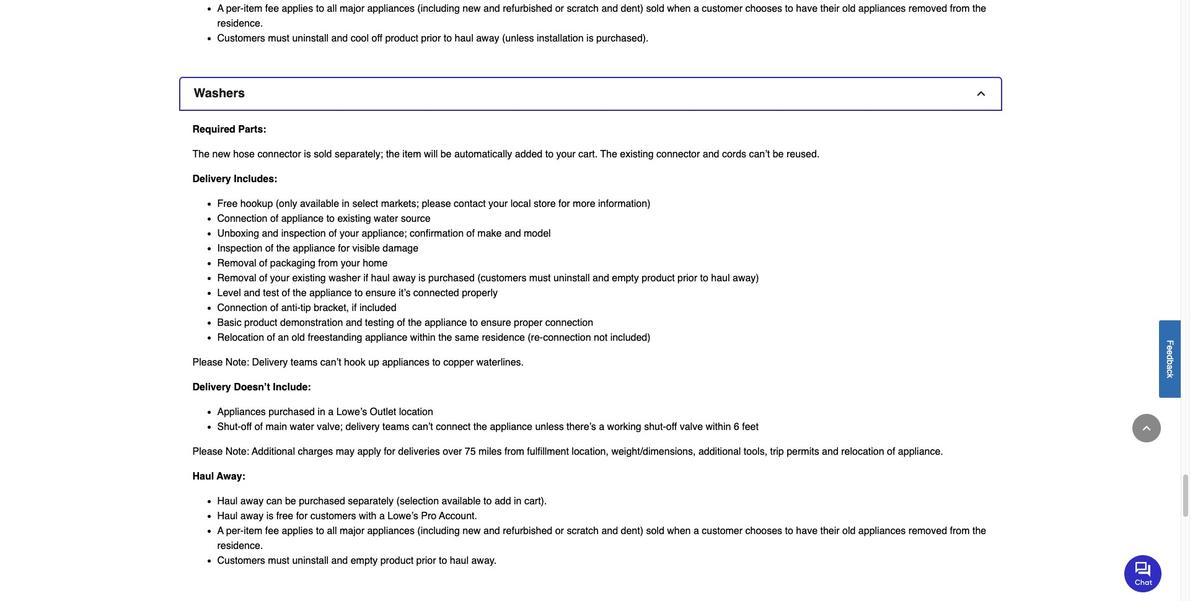 Task type: locate. For each thing, give the bounding box(es) containing it.
0 horizontal spatial empty
[[351, 556, 378, 567]]

2 vertical spatial can't
[[412, 422, 433, 433]]

1 horizontal spatial off
[[372, 33, 383, 44]]

the inside haul away can be purchased separately (selection available to add in cart). haul away is free for customers with a lowe's pro account. a per-item fee applies to all major appliances (including new and refurbished or scratch and dent) sold when a customer chooses to have their old appliances removed from the residence. customers must uninstall and empty product prior to haul away.
[[973, 526, 987, 537]]

an
[[278, 333, 289, 344]]

1 horizontal spatial empty
[[612, 273, 639, 284]]

within
[[411, 333, 436, 344], [706, 422, 732, 433]]

0 vertical spatial when
[[668, 3, 691, 15]]

haul
[[455, 33, 474, 44], [371, 273, 390, 284], [712, 273, 730, 284], [450, 556, 469, 567]]

of up test
[[259, 273, 268, 284]]

your
[[557, 149, 576, 160], [489, 199, 508, 210], [340, 229, 359, 240], [341, 258, 360, 269], [270, 273, 290, 284]]

1 horizontal spatial lowe's
[[388, 511, 419, 523]]

separately
[[348, 496, 394, 508]]

1 vertical spatial existing
[[338, 214, 371, 225]]

e up d
[[1166, 345, 1176, 350]]

applies inside haul away can be purchased separately (selection available to add in cart). haul away is free for customers with a lowe's pro account. a per-item fee applies to all major appliances (including new and refurbished or scratch and dent) sold when a customer chooses to have their old appliances removed from the residence. customers must uninstall and empty product prior to haul away.
[[282, 526, 313, 537]]

1 horizontal spatial teams
[[383, 422, 410, 433]]

0 vertical spatial haul
[[193, 472, 214, 483]]

0 vertical spatial refurbished
[[503, 3, 553, 15]]

please down relocation at the left of the page
[[193, 358, 223, 369]]

is right the installation
[[587, 33, 594, 44]]

delivery up free
[[193, 174, 231, 185]]

must inside haul away can be purchased separately (selection available to add in cart). haul away is free for customers with a lowe's pro account. a per-item fee applies to all major appliances (including new and refurbished or scratch and dent) sold when a customer chooses to have their old appliances removed from the residence. customers must uninstall and empty product prior to haul away.
[[268, 556, 290, 567]]

2 per- from the top
[[226, 526, 244, 537]]

customer
[[702, 3, 743, 15], [702, 526, 743, 537]]

haul down home
[[371, 273, 390, 284]]

f
[[1166, 340, 1176, 345]]

permits
[[787, 447, 820, 458]]

1 chooses from the top
[[746, 3, 783, 15]]

away left free
[[241, 511, 264, 523]]

for left visible
[[338, 243, 350, 255]]

account.
[[439, 511, 478, 523]]

appliance;
[[362, 229, 407, 240]]

0 vertical spatial all
[[327, 3, 337, 15]]

removed inside haul away can be purchased separately (selection available to add in cart). haul away is free for customers with a lowe's pro account. a per-item fee applies to all major appliances (including new and refurbished or scratch and dent) sold when a customer chooses to have their old appliances removed from the residence. customers must uninstall and empty product prior to haul away.
[[909, 526, 948, 537]]

have
[[797, 3, 818, 15], [797, 526, 818, 537]]

same
[[455, 333, 479, 344]]

1 horizontal spatial can't
[[412, 422, 433, 433]]

purchased up connected
[[429, 273, 475, 284]]

fee inside the a per-item fee applies to all major appliances (including new and refurbished or scratch and dent) sold when a customer chooses to have their old appliances removed from the residence. customers must uninstall and cool off product prior to haul away (unless installation is purchased).
[[265, 3, 279, 15]]

0 vertical spatial uninstall
[[292, 33, 329, 44]]

2 removed from the top
[[909, 526, 948, 537]]

please
[[193, 358, 223, 369], [193, 447, 223, 458]]

existing right cart.
[[620, 149, 654, 160]]

when inside the a per-item fee applies to all major appliances (including new and refurbished or scratch and dent) sold when a customer chooses to have their old appliances removed from the residence. customers must uninstall and cool off product prior to haul away (unless installation is purchased).
[[668, 3, 691, 15]]

0 vertical spatial water
[[374, 214, 398, 225]]

off left valve
[[667, 422, 678, 433]]

away
[[477, 33, 500, 44], [393, 273, 416, 284], [241, 496, 264, 508], [241, 511, 264, 523]]

haul left the away.
[[450, 556, 469, 567]]

please for please note: delivery teams can't hook up appliances to copper waterlines.
[[193, 358, 223, 369]]

1 per- from the top
[[226, 3, 244, 15]]

chevron up image
[[975, 88, 988, 100], [1141, 422, 1154, 435]]

your up test
[[270, 273, 290, 284]]

product inside haul away can be purchased separately (selection available to add in cart). haul away is free for customers with a lowe's pro account. a per-item fee applies to all major appliances (including new and refurbished or scratch and dent) sold when a customer chooses to have their old appliances removed from the residence. customers must uninstall and empty product prior to haul away.
[[381, 556, 414, 567]]

0 vertical spatial major
[[340, 3, 365, 15]]

1 horizontal spatial available
[[442, 496, 481, 508]]

1 vertical spatial item
[[403, 149, 422, 160]]

ensure up included
[[366, 288, 396, 299]]

1 vertical spatial dent)
[[621, 526, 644, 537]]

fee
[[265, 3, 279, 15], [265, 526, 279, 537]]

the new hose connector is sold separately; the item will be automatically added to your cart. the existing connector and cords can't be reused.
[[193, 149, 820, 160]]

2 chooses from the top
[[746, 526, 783, 537]]

can't left hook
[[321, 358, 342, 369]]

empty inside haul away can be purchased separately (selection available to add in cart). haul away is free for customers with a lowe's pro account. a per-item fee applies to all major appliances (including new and refurbished or scratch and dent) sold when a customer chooses to have their old appliances removed from the residence. customers must uninstall and empty product prior to haul away.
[[351, 556, 378, 567]]

be left reused.
[[773, 149, 784, 160]]

your left local
[[489, 199, 508, 210]]

additional
[[699, 447, 741, 458]]

0 vertical spatial empty
[[612, 273, 639, 284]]

dent) inside haul away can be purchased separately (selection available to add in cart). haul away is free for customers with a lowe's pro account. a per-item fee applies to all major appliances (including new and refurbished or scratch and dent) sold when a customer chooses to have their old appliances removed from the residence. customers must uninstall and empty product prior to haul away.
[[621, 526, 644, 537]]

1 vertical spatial uninstall
[[554, 273, 590, 284]]

1 or from the top
[[556, 3, 564, 15]]

1 a from the top
[[217, 3, 224, 15]]

1 customers from the top
[[217, 33, 265, 44]]

0 vertical spatial sold
[[647, 3, 665, 15]]

2 refurbished from the top
[[503, 526, 553, 537]]

is inside free hookup (only available in select markets; please contact your local store for more information) connection of appliance to existing water source unboxing and inspection of your appliance; confirmation of make and model inspection of the appliance for visible damage removal of packaging from your home removal of your existing washer if haul away is purchased (customers must uninstall and empty product prior to haul away) level and test of the appliance to ensure it's connected properly connection of anti-tip bracket, if included basic product demonstration and testing of the appliance to ensure proper connection relocation of an old freestanding appliance within the same residence (re-connection not included)
[[419, 273, 426, 284]]

delivery
[[193, 174, 231, 185], [252, 358, 288, 369], [193, 382, 231, 394]]

0 vertical spatial prior
[[421, 33, 441, 44]]

0 horizontal spatial lowe's
[[337, 407, 367, 418]]

available up account.
[[442, 496, 481, 508]]

c
[[1166, 370, 1176, 374]]

fulfillment
[[527, 447, 569, 458]]

free hookup (only available in select markets; please contact your local store for more information) connection of appliance to existing water source unboxing and inspection of your appliance; confirmation of make and model inspection of the appliance for visible damage removal of packaging from your home removal of your existing washer if haul away is purchased (customers must uninstall and empty product prior to haul away) level and test of the appliance to ensure it's connected properly connection of anti-tip bracket, if included basic product demonstration and testing of the appliance to ensure proper connection relocation of an old freestanding appliance within the same residence (re-connection not included)
[[217, 199, 760, 344]]

0 vertical spatial in
[[342, 199, 350, 210]]

0 vertical spatial or
[[556, 3, 564, 15]]

teams
[[291, 358, 318, 369], [383, 422, 410, 433]]

0 horizontal spatial can't
[[321, 358, 342, 369]]

existing down select
[[338, 214, 371, 225]]

1 note: from the top
[[226, 358, 249, 369]]

note: for delivery
[[226, 358, 249, 369]]

in up valve;
[[318, 407, 326, 418]]

existing
[[620, 149, 654, 160], [338, 214, 371, 225], [292, 273, 326, 284]]

is left free
[[266, 511, 274, 523]]

pro
[[421, 511, 437, 523]]

old inside free hookup (only available in select markets; please contact your local store for more information) connection of appliance to existing water source unboxing and inspection of your appliance; confirmation of make and model inspection of the appliance for visible damage removal of packaging from your home removal of your existing washer if haul away is purchased (customers must uninstall and empty product prior to haul away) level and test of the appliance to ensure it's connected properly connection of anti-tip bracket, if included basic product demonstration and testing of the appliance to ensure proper connection relocation of an old freestanding appliance within the same residence (re-connection not included)
[[292, 333, 305, 344]]

haul
[[193, 472, 214, 483], [217, 496, 238, 508], [217, 511, 238, 523]]

6
[[734, 422, 740, 433]]

haul for haul away can be purchased separately (selection available to add in cart). haul away is free for customers with a lowe's pro account. a per-item fee applies to all major appliances (including new and refurbished or scratch and dent) sold when a customer chooses to have their old appliances removed from the residence. customers must uninstall and empty product prior to haul away.
[[217, 496, 238, 508]]

haul for haul away:
[[193, 472, 214, 483]]

0 vertical spatial old
[[843, 3, 856, 15]]

2 fee from the top
[[265, 526, 279, 537]]

included
[[360, 303, 397, 314]]

can't right cords
[[750, 149, 771, 160]]

hookup
[[241, 199, 273, 210]]

for right free
[[296, 511, 308, 523]]

major down with
[[340, 526, 365, 537]]

1 horizontal spatial chevron up image
[[1141, 422, 1154, 435]]

1 vertical spatial customers
[[217, 556, 265, 567]]

2 scratch from the top
[[567, 526, 599, 537]]

2 vertical spatial old
[[843, 526, 856, 537]]

a inside the a per-item fee applies to all major appliances (including new and refurbished or scratch and dent) sold when a customer chooses to have their old appliances removed from the residence. customers must uninstall and cool off product prior to haul away (unless installation is purchased).
[[217, 3, 224, 15]]

a inside haul away can be purchased separately (selection available to add in cart). haul away is free for customers with a lowe's pro account. a per-item fee applies to all major appliances (including new and refurbished or scratch and dent) sold when a customer chooses to have their old appliances removed from the residence. customers must uninstall and empty product prior to haul away.
[[217, 526, 224, 537]]

of left an at the bottom of page
[[267, 333, 275, 344]]

markets;
[[381, 199, 419, 210]]

must inside the a per-item fee applies to all major appliances (including new and refurbished or scratch and dent) sold when a customer chooses to have their old appliances removed from the residence. customers must uninstall and cool off product prior to haul away (unless installation is purchased).
[[268, 33, 290, 44]]

connect
[[436, 422, 471, 433]]

away inside the a per-item fee applies to all major appliances (including new and refurbished or scratch and dent) sold when a customer chooses to have their old appliances removed from the residence. customers must uninstall and cool off product prior to haul away (unless installation is purchased).
[[477, 33, 500, 44]]

tools,
[[744, 447, 768, 458]]

1 vertical spatial (including
[[418, 526, 460, 537]]

when inside haul away can be purchased separately (selection available to add in cart). haul away is free for customers with a lowe's pro account. a per-item fee applies to all major appliances (including new and refurbished or scratch and dent) sold when a customer chooses to have their old appliances removed from the residence. customers must uninstall and empty product prior to haul away.
[[668, 526, 691, 537]]

2 (including from the top
[[418, 526, 460, 537]]

0 horizontal spatial be
[[285, 496, 296, 508]]

0 vertical spatial ensure
[[366, 288, 396, 299]]

parts:
[[238, 124, 266, 135]]

0 horizontal spatial the
[[193, 149, 210, 160]]

within inside appliances purchased in a lowe's outlet location shut-off of main water valve; delivery teams can't connect the appliance unless there's a working shut-off valve within 6 feet
[[706, 422, 732, 433]]

can't inside appliances purchased in a lowe's outlet location shut-off of main water valve; delivery teams can't connect the appliance unless there's a working shut-off valve within 6 feet
[[412, 422, 433, 433]]

1 fee from the top
[[265, 3, 279, 15]]

0 horizontal spatial water
[[290, 422, 314, 433]]

2 vertical spatial uninstall
[[292, 556, 329, 567]]

0 vertical spatial teams
[[291, 358, 318, 369]]

2 or from the top
[[556, 526, 564, 537]]

haul away can be purchased separately (selection available to add in cart). haul away is free for customers with a lowe's pro account. a per-item fee applies to all major appliances (including new and refurbished or scratch and dent) sold when a customer chooses to have their old appliances removed from the residence. customers must uninstall and empty product prior to haul away.
[[217, 496, 987, 567]]

1 horizontal spatial the
[[601, 149, 618, 160]]

fee inside haul away can be purchased separately (selection available to add in cart). haul away is free for customers with a lowe's pro account. a per-item fee applies to all major appliances (including new and refurbished or scratch and dent) sold when a customer chooses to have their old appliances removed from the residence. customers must uninstall and empty product prior to haul away.
[[265, 526, 279, 537]]

1 residence. from the top
[[217, 18, 263, 29]]

lowe's up delivery
[[337, 407, 367, 418]]

2 please from the top
[[193, 447, 223, 458]]

delivery up appliances
[[193, 382, 231, 394]]

2 applies from the top
[[282, 526, 313, 537]]

their
[[821, 3, 840, 15], [821, 526, 840, 537]]

2 customer from the top
[[702, 526, 743, 537]]

note: down relocation at the left of the page
[[226, 358, 249, 369]]

charges
[[298, 447, 333, 458]]

1 e from the top
[[1166, 345, 1176, 350]]

1 vertical spatial available
[[442, 496, 481, 508]]

scratch
[[567, 3, 599, 15], [567, 526, 599, 537]]

water up the appliance;
[[374, 214, 398, 225]]

can't down location
[[412, 422, 433, 433]]

please up haul away:
[[193, 447, 223, 458]]

1 vertical spatial note:
[[226, 447, 249, 458]]

scroll to top element
[[1133, 414, 1162, 443]]

off
[[372, 33, 383, 44], [241, 422, 252, 433], [667, 422, 678, 433]]

connection right proper
[[546, 318, 594, 329]]

0 vertical spatial connection
[[217, 214, 268, 225]]

1 vertical spatial refurbished
[[503, 526, 553, 537]]

refurbished inside the a per-item fee applies to all major appliances (including new and refurbished or scratch and dent) sold when a customer chooses to have their old appliances removed from the residence. customers must uninstall and cool off product prior to haul away (unless installation is purchased).
[[503, 3, 553, 15]]

1 their from the top
[[821, 3, 840, 15]]

1 vertical spatial chevron up image
[[1141, 422, 1154, 435]]

the down required
[[193, 149, 210, 160]]

appliances
[[367, 3, 415, 15], [859, 3, 906, 15], [382, 358, 430, 369], [367, 526, 415, 537], [859, 526, 906, 537]]

appliance up the miles on the bottom of page
[[490, 422, 533, 433]]

relocation
[[842, 447, 885, 458]]

0 vertical spatial scratch
[[567, 3, 599, 15]]

includes:
[[234, 174, 278, 185]]

away up 'it's' at the top of page
[[393, 273, 416, 284]]

1 dent) from the top
[[621, 3, 644, 15]]

2 the from the left
[[601, 149, 618, 160]]

2 have from the top
[[797, 526, 818, 537]]

0 vertical spatial if
[[364, 273, 369, 284]]

for right apply
[[384, 447, 396, 458]]

(selection
[[397, 496, 439, 508]]

major up the cool
[[340, 3, 365, 15]]

if down home
[[364, 273, 369, 284]]

cords
[[723, 149, 747, 160]]

away left (unless
[[477, 33, 500, 44]]

prior inside haul away can be purchased separately (selection available to add in cart). haul away is free for customers with a lowe's pro account. a per-item fee applies to all major appliances (including new and refurbished or scratch and dent) sold when a customer chooses to have their old appliances removed from the residence. customers must uninstall and empty product prior to haul away.
[[417, 556, 436, 567]]

0 vertical spatial residence.
[[217, 18, 263, 29]]

2 major from the top
[[340, 526, 365, 537]]

2 vertical spatial must
[[268, 556, 290, 567]]

0 vertical spatial dent)
[[621, 3, 644, 15]]

0 horizontal spatial ensure
[[366, 288, 396, 299]]

relocation
[[217, 333, 264, 344]]

within left same
[[411, 333, 436, 344]]

(re-
[[528, 333, 543, 344]]

contact
[[454, 199, 486, 210]]

prior inside free hookup (only available in select markets; please contact your local store for more information) connection of appliance to existing water source unboxing and inspection of your appliance; confirmation of make and model inspection of the appliance for visible damage removal of packaging from your home removal of your existing washer if haul away is purchased (customers must uninstall and empty product prior to haul away) level and test of the appliance to ensure it's connected properly connection of anti-tip bracket, if included basic product demonstration and testing of the appliance to ensure proper connection relocation of an old freestanding appliance within the same residence (re-connection not included)
[[678, 273, 698, 284]]

1 when from the top
[[668, 3, 691, 15]]

major inside the a per-item fee applies to all major appliances (including new and refurbished or scratch and dent) sold when a customer chooses to have their old appliances removed from the residence. customers must uninstall and cool off product prior to haul away (unless installation is purchased).
[[340, 3, 365, 15]]

is up connected
[[419, 273, 426, 284]]

1 vertical spatial prior
[[678, 273, 698, 284]]

e
[[1166, 345, 1176, 350], [1166, 350, 1176, 355]]

2 vertical spatial sold
[[647, 526, 665, 537]]

available inside haul away can be purchased separately (selection available to add in cart). haul away is free for customers with a lowe's pro account. a per-item fee applies to all major appliances (including new and refurbished or scratch and dent) sold when a customer chooses to have their old appliances removed from the residence. customers must uninstall and empty product prior to haul away.
[[442, 496, 481, 508]]

0 vertical spatial within
[[411, 333, 436, 344]]

2 horizontal spatial in
[[514, 496, 522, 508]]

appliance up same
[[425, 318, 467, 329]]

1 vertical spatial ensure
[[481, 318, 511, 329]]

ensure up residence
[[481, 318, 511, 329]]

refurbished up (unless
[[503, 3, 553, 15]]

removed inside the a per-item fee applies to all major appliances (including new and refurbished or scratch and dent) sold when a customer chooses to have their old appliances removed from the residence. customers must uninstall and cool off product prior to haul away (unless installation is purchased).
[[909, 3, 948, 15]]

note:
[[226, 358, 249, 369], [226, 447, 249, 458]]

empty up the included)
[[612, 273, 639, 284]]

be right will
[[441, 149, 452, 160]]

1 vertical spatial teams
[[383, 422, 410, 433]]

1 removed from the top
[[909, 3, 948, 15]]

model
[[524, 229, 551, 240]]

connection up the basic
[[217, 303, 268, 314]]

1 vertical spatial a
[[217, 526, 224, 537]]

off inside the a per-item fee applies to all major appliances (including new and refurbished or scratch and dent) sold when a customer chooses to have their old appliances removed from the residence. customers must uninstall and cool off product prior to haul away (unless installation is purchased).
[[372, 33, 383, 44]]

2 vertical spatial purchased
[[299, 496, 345, 508]]

connector left cords
[[657, 149, 700, 160]]

0 horizontal spatial existing
[[292, 273, 326, 284]]

refurbished down the cart).
[[503, 526, 553, 537]]

delivery down an at the bottom of page
[[252, 358, 288, 369]]

0 vertical spatial removal
[[217, 258, 257, 269]]

1 vertical spatial purchased
[[269, 407, 315, 418]]

k
[[1166, 374, 1176, 378]]

0 vertical spatial delivery
[[193, 174, 231, 185]]

all inside haul away can be purchased separately (selection available to add in cart). haul away is free for customers with a lowe's pro account. a per-item fee applies to all major appliances (including new and refurbished or scratch and dent) sold when a customer chooses to have their old appliances removed from the residence. customers must uninstall and empty product prior to haul away.
[[327, 526, 337, 537]]

1 horizontal spatial existing
[[338, 214, 371, 225]]

0 horizontal spatial chevron up image
[[975, 88, 988, 100]]

1 have from the top
[[797, 3, 818, 15]]

f e e d b a c k
[[1166, 340, 1176, 378]]

2 vertical spatial haul
[[217, 511, 238, 523]]

dent)
[[621, 3, 644, 15], [621, 526, 644, 537]]

2 connector from the left
[[657, 149, 700, 160]]

washer
[[329, 273, 361, 284]]

1 vertical spatial within
[[706, 422, 732, 433]]

can
[[266, 496, 283, 508]]

teams up include:
[[291, 358, 318, 369]]

appliance up the bracket,
[[310, 288, 352, 299]]

2 e from the top
[[1166, 350, 1176, 355]]

item
[[244, 3, 263, 15], [403, 149, 422, 160], [244, 526, 263, 537]]

empty down with
[[351, 556, 378, 567]]

off down appliances
[[241, 422, 252, 433]]

0 vertical spatial new
[[463, 3, 481, 15]]

customers inside haul away can be purchased separately (selection available to add in cart). haul away is free for customers with a lowe's pro account. a per-item fee applies to all major appliances (including new and refurbished or scratch and dent) sold when a customer chooses to have their old appliances removed from the residence. customers must uninstall and empty product prior to haul away.
[[217, 556, 265, 567]]

removal up the level
[[217, 273, 257, 284]]

haul left (unless
[[455, 33, 474, 44]]

0 horizontal spatial off
[[241, 422, 252, 433]]

purchased up the 'main'
[[269, 407, 315, 418]]

0 vertical spatial their
[[821, 3, 840, 15]]

2 their from the top
[[821, 526, 840, 537]]

1 vertical spatial old
[[292, 333, 305, 344]]

1 please from the top
[[193, 358, 223, 369]]

within inside free hookup (only available in select markets; please contact your local store for more information) connection of appliance to existing water source unboxing and inspection of your appliance; confirmation of make and model inspection of the appliance for visible damage removal of packaging from your home removal of your existing washer if haul away is purchased (customers must uninstall and empty product prior to haul away) level and test of the appliance to ensure it's connected properly connection of anti-tip bracket, if included basic product demonstration and testing of the appliance to ensure proper connection relocation of an old freestanding appliance within the same residence (re-connection not included)
[[411, 333, 436, 344]]

chevron up image inside scroll to top element
[[1141, 422, 1154, 435]]

in right add
[[514, 496, 522, 508]]

1 the from the left
[[193, 149, 210, 160]]

1 vertical spatial haul
[[217, 496, 238, 508]]

lowe's down the (selection
[[388, 511, 419, 523]]

within left '6'
[[706, 422, 732, 433]]

additional
[[252, 447, 295, 458]]

off right the cool
[[372, 33, 383, 44]]

from inside free hookup (only available in select markets; please contact your local store for more information) connection of appliance to existing water source unboxing and inspection of your appliance; confirmation of make and model inspection of the appliance for visible damage removal of packaging from your home removal of your existing washer if haul away is purchased (customers must uninstall and empty product prior to haul away) level and test of the appliance to ensure it's connected properly connection of anti-tip bracket, if included basic product demonstration and testing of the appliance to ensure proper connection relocation of an old freestanding appliance within the same residence (re-connection not included)
[[318, 258, 338, 269]]

existing down packaging
[[292, 273, 326, 284]]

dent) inside the a per-item fee applies to all major appliances (including new and refurbished or scratch and dent) sold when a customer chooses to have their old appliances removed from the residence. customers must uninstall and cool off product prior to haul away (unless installation is purchased).
[[621, 3, 644, 15]]

2 all from the top
[[327, 526, 337, 537]]

basic
[[217, 318, 242, 329]]

uninstall inside the a per-item fee applies to all major appliances (including new and refurbished or scratch and dent) sold when a customer chooses to have their old appliances removed from the residence. customers must uninstall and cool off product prior to haul away (unless installation is purchased).
[[292, 33, 329, 44]]

1 vertical spatial or
[[556, 526, 564, 537]]

chat invite button image
[[1125, 555, 1163, 593]]

old inside haul away can be purchased separately (selection available to add in cart). haul away is free for customers with a lowe's pro account. a per-item fee applies to all major appliances (including new and refurbished or scratch and dent) sold when a customer chooses to have their old appliances removed from the residence. customers must uninstall and empty product prior to haul away.
[[843, 526, 856, 537]]

a per-item fee applies to all major appliances (including new and refurbished or scratch and dent) sold when a customer chooses to have their old appliances removed from the residence. customers must uninstall and cool off product prior to haul away (unless installation is purchased).
[[217, 3, 987, 44]]

0 vertical spatial chooses
[[746, 3, 783, 15]]

1 connection from the top
[[217, 214, 268, 225]]

0 vertical spatial please
[[193, 358, 223, 369]]

source
[[401, 214, 431, 225]]

home
[[363, 258, 388, 269]]

1 vertical spatial connection
[[217, 303, 268, 314]]

separately;
[[335, 149, 383, 160]]

scratch inside haul away can be purchased separately (selection available to add in cart). haul away is free for customers with a lowe's pro account. a per-item fee applies to all major appliances (including new and refurbished or scratch and dent) sold when a customer chooses to have their old appliances removed from the residence. customers must uninstall and empty product prior to haul away.
[[567, 526, 599, 537]]

removal down inspection
[[217, 258, 257, 269]]

1 vertical spatial scratch
[[567, 526, 599, 537]]

0 vertical spatial a
[[217, 3, 224, 15]]

water inside appliances purchased in a lowe's outlet location shut-off of main water valve; delivery teams can't connect the appliance unless there's a working shut-off valve within 6 feet
[[290, 422, 314, 433]]

teams down outlet
[[383, 422, 410, 433]]

1 horizontal spatial within
[[706, 422, 732, 433]]

chooses inside the a per-item fee applies to all major appliances (including new and refurbished or scratch and dent) sold when a customer chooses to have their old appliances removed from the residence. customers must uninstall and cool off product prior to haul away (unless installation is purchased).
[[746, 3, 783, 15]]

delivery for doesn't
[[193, 382, 231, 394]]

connection left 'not'
[[543, 333, 591, 344]]

available
[[300, 199, 339, 210], [442, 496, 481, 508]]

0 vertical spatial removed
[[909, 3, 948, 15]]

0 vertical spatial fee
[[265, 3, 279, 15]]

in left select
[[342, 199, 350, 210]]

store
[[534, 199, 556, 210]]

connector
[[258, 149, 301, 160], [657, 149, 700, 160]]

2 a from the top
[[217, 526, 224, 537]]

1 vertical spatial must
[[530, 273, 551, 284]]

0 vertical spatial item
[[244, 3, 263, 15]]

of
[[270, 214, 279, 225], [329, 229, 337, 240], [467, 229, 475, 240], [265, 243, 274, 255], [259, 258, 268, 269], [259, 273, 268, 284], [282, 288, 290, 299], [270, 303, 279, 314], [397, 318, 406, 329], [267, 333, 275, 344], [255, 422, 263, 433], [888, 447, 896, 458]]

waterlines.
[[477, 358, 524, 369]]

2 vertical spatial new
[[463, 526, 481, 537]]

the inside the a per-item fee applies to all major appliances (including new and refurbished or scratch and dent) sold when a customer chooses to have their old appliances removed from the residence. customers must uninstall and cool off product prior to haul away (unless installation is purchased).
[[973, 3, 987, 15]]

0 vertical spatial chevron up image
[[975, 88, 988, 100]]

be
[[441, 149, 452, 160], [773, 149, 784, 160], [285, 496, 296, 508]]

2 vertical spatial delivery
[[193, 382, 231, 394]]

of left make at the left top of the page
[[467, 229, 475, 240]]

1 refurbished from the top
[[503, 3, 553, 15]]

be inside haul away can be purchased separately (selection available to add in cart). haul away is free for customers with a lowe's pro account. a per-item fee applies to all major appliances (including new and refurbished or scratch and dent) sold when a customer chooses to have their old appliances removed from the residence. customers must uninstall and empty product prior to haul away.
[[285, 496, 296, 508]]

e up b
[[1166, 350, 1176, 355]]

1 customer from the top
[[702, 3, 743, 15]]

up
[[369, 358, 380, 369]]

0 vertical spatial per-
[[226, 3, 244, 15]]

have inside haul away can be purchased separately (selection available to add in cart). haul away is free for customers with a lowe's pro account. a per-item fee applies to all major appliances (including new and refurbished or scratch and dent) sold when a customer chooses to have their old appliances removed from the residence. customers must uninstall and empty product prior to haul away.
[[797, 526, 818, 537]]

1 vertical spatial have
[[797, 526, 818, 537]]

free
[[217, 199, 238, 210]]

if right the bracket,
[[352, 303, 357, 314]]

all inside the a per-item fee applies to all major appliances (including new and refurbished or scratch and dent) sold when a customer chooses to have their old appliances removed from the residence. customers must uninstall and cool off product prior to haul away (unless installation is purchased).
[[327, 3, 337, 15]]

outlet
[[370, 407, 397, 418]]

0 vertical spatial have
[[797, 3, 818, 15]]

0 horizontal spatial within
[[411, 333, 436, 344]]

removal
[[217, 258, 257, 269], [217, 273, 257, 284]]

1 major from the top
[[340, 3, 365, 15]]

0 vertical spatial applies
[[282, 3, 313, 15]]

the inside appliances purchased in a lowe's outlet location shut-off of main water valve; delivery teams can't connect the appliance unless there's a working shut-off valve within 6 feet
[[474, 422, 488, 433]]

connector up 'includes:'
[[258, 149, 301, 160]]

the
[[973, 3, 987, 15], [386, 149, 400, 160], [276, 243, 290, 255], [293, 288, 307, 299], [408, 318, 422, 329], [439, 333, 452, 344], [474, 422, 488, 433], [973, 526, 987, 537]]

1 all from the top
[[327, 3, 337, 15]]

and
[[484, 3, 500, 15], [602, 3, 618, 15], [332, 33, 348, 44], [703, 149, 720, 160], [262, 229, 279, 240], [505, 229, 521, 240], [593, 273, 610, 284], [244, 288, 260, 299], [346, 318, 363, 329], [823, 447, 839, 458], [484, 526, 500, 537], [602, 526, 618, 537], [332, 556, 348, 567]]

1 (including from the top
[[418, 3, 460, 15]]

water right the 'main'
[[290, 422, 314, 433]]

2 residence. from the top
[[217, 541, 263, 552]]

connection up unboxing
[[217, 214, 268, 225]]

be up free
[[285, 496, 296, 508]]

available right the (only
[[300, 199, 339, 210]]

purchased up the "customers"
[[299, 496, 345, 508]]

from inside haul away can be purchased separately (selection available to add in cart). haul away is free for customers with a lowe's pro account. a per-item fee applies to all major appliances (including new and refurbished or scratch and dent) sold when a customer chooses to have their old appliances removed from the residence. customers must uninstall and empty product prior to haul away.
[[951, 526, 970, 537]]

1 applies from the top
[[282, 3, 313, 15]]

of left the 'main'
[[255, 422, 263, 433]]

2 dent) from the top
[[621, 526, 644, 537]]

2 note: from the top
[[226, 447, 249, 458]]

connection
[[217, 214, 268, 225], [217, 303, 268, 314]]

is inside haul away can be purchased separately (selection available to add in cart). haul away is free for customers with a lowe's pro account. a per-item fee applies to all major appliances (including new and refurbished or scratch and dent) sold when a customer chooses to have their old appliances removed from the residence. customers must uninstall and empty product prior to haul away.
[[266, 511, 274, 523]]

2 vertical spatial in
[[514, 496, 522, 508]]

new inside the a per-item fee applies to all major appliances (including new and refurbished or scratch and dent) sold when a customer chooses to have their old appliances removed from the residence. customers must uninstall and cool off product prior to haul away (unless installation is purchased).
[[463, 3, 481, 15]]

of right relocation
[[888, 447, 896, 458]]

connected
[[414, 288, 459, 299]]

new
[[463, 3, 481, 15], [212, 149, 231, 160], [463, 526, 481, 537]]

0 vertical spatial can't
[[750, 149, 771, 160]]

purchased inside appliances purchased in a lowe's outlet location shut-off of main water valve; delivery teams can't connect the appliance unless there's a working shut-off valve within 6 feet
[[269, 407, 315, 418]]

a inside the a per-item fee applies to all major appliances (including new and refurbished or scratch and dent) sold when a customer chooses to have their old appliances removed from the residence. customers must uninstall and cool off product prior to haul away (unless installation is purchased).
[[694, 3, 700, 15]]

note: up away:
[[226, 447, 249, 458]]

1 scratch from the top
[[567, 3, 599, 15]]

the right cart.
[[601, 149, 618, 160]]

0 vertical spatial existing
[[620, 149, 654, 160]]

2 customers from the top
[[217, 556, 265, 567]]

2 when from the top
[[668, 526, 691, 537]]

0 vertical spatial (including
[[418, 3, 460, 15]]



Task type: vqa. For each thing, say whether or not it's contained in the screenshot.
WAY
no



Task type: describe. For each thing, give the bounding box(es) containing it.
1 vertical spatial sold
[[314, 149, 332, 160]]

(including inside the a per-item fee applies to all major appliances (including new and refurbished or scratch and dent) sold when a customer chooses to have their old appliances removed from the residence. customers must uninstall and cool off product prior to haul away (unless installation is purchased).
[[418, 3, 460, 15]]

must inside free hookup (only available in select markets; please contact your local store for more information) connection of appliance to existing water source unboxing and inspection of your appliance; confirmation of make and model inspection of the appliance for visible damage removal of packaging from your home removal of your existing washer if haul away is purchased (customers must uninstall and empty product prior to haul away) level and test of the appliance to ensure it's connected properly connection of anti-tip bracket, if included basic product demonstration and testing of the appliance to ensure proper connection relocation of an old freestanding appliance within the same residence (re-connection not included)
[[530, 273, 551, 284]]

required
[[193, 124, 236, 135]]

away inside free hookup (only available in select markets; please contact your local store for more information) connection of appliance to existing water source unboxing and inspection of your appliance; confirmation of make and model inspection of the appliance for visible damage removal of packaging from your home removal of your existing washer if haul away is purchased (customers must uninstall and empty product prior to haul away) level and test of the appliance to ensure it's connected properly connection of anti-tip bracket, if included basic product demonstration and testing of the appliance to ensure proper connection relocation of an old freestanding appliance within the same residence (re-connection not included)
[[393, 273, 416, 284]]

is inside the a per-item fee applies to all major appliances (including new and refurbished or scratch and dent) sold when a customer chooses to have their old appliances removed from the residence. customers must uninstall and cool off product prior to haul away (unless installation is purchased).
[[587, 33, 594, 44]]

deliveries
[[398, 447, 440, 458]]

level
[[217, 288, 241, 299]]

hose
[[233, 149, 255, 160]]

1 vertical spatial new
[[212, 149, 231, 160]]

may
[[336, 447, 355, 458]]

away.
[[472, 556, 497, 567]]

your up washer
[[341, 258, 360, 269]]

(only
[[276, 199, 297, 210]]

haul left away)
[[712, 273, 730, 284]]

appliance inside appliances purchased in a lowe's outlet location shut-off of main water valve; delivery teams can't connect the appliance unless there's a working shut-off valve within 6 feet
[[490, 422, 533, 433]]

of inside appliances purchased in a lowe's outlet location shut-off of main water valve; delivery teams can't connect the appliance unless there's a working shut-off valve within 6 feet
[[255, 422, 263, 433]]

unless
[[536, 422, 564, 433]]

1 vertical spatial delivery
[[252, 358, 288, 369]]

hook
[[344, 358, 366, 369]]

1 horizontal spatial ensure
[[481, 318, 511, 329]]

per- inside the a per-item fee applies to all major appliances (including new and refurbished or scratch and dent) sold when a customer chooses to have their old appliances removed from the residence. customers must uninstall and cool off product prior to haul away (unless installation is purchased).
[[226, 3, 244, 15]]

lowe's inside appliances purchased in a lowe's outlet location shut-off of main water valve; delivery teams can't connect the appliance unless there's a working shut-off valve within 6 feet
[[337, 407, 367, 418]]

a inside button
[[1166, 365, 1176, 370]]

customers inside the a per-item fee applies to all major appliances (including new and refurbished or scratch and dent) sold when a customer chooses to have their old appliances removed from the residence. customers must uninstall and cool off product prior to haul away (unless installation is purchased).
[[217, 33, 265, 44]]

lowe's inside haul away can be purchased separately (selection available to add in cart). haul away is free for customers with a lowe's pro account. a per-item fee applies to all major appliances (including new and refurbished or scratch and dent) sold when a customer chooses to have their old appliances removed from the residence. customers must uninstall and empty product prior to haul away.
[[388, 511, 419, 523]]

haul inside haul away can be purchased separately (selection available to add in cart). haul away is free for customers with a lowe's pro account. a per-item fee applies to all major appliances (including new and refurbished or scratch and dent) sold when a customer chooses to have their old appliances removed from the residence. customers must uninstall and empty product prior to haul away.
[[450, 556, 469, 567]]

of up packaging
[[265, 243, 274, 255]]

appliance up inspection
[[281, 214, 324, 225]]

appliances purchased in a lowe's outlet location shut-off of main water valve; delivery teams can't connect the appliance unless there's a working shut-off valve within 6 feet
[[217, 407, 759, 433]]

reused.
[[787, 149, 820, 160]]

in inside haul away can be purchased separately (selection available to add in cart). haul away is free for customers with a lowe's pro account. a per-item fee applies to all major appliances (including new and refurbished or scratch and dent) sold when a customer chooses to have their old appliances removed from the residence. customers must uninstall and empty product prior to haul away.
[[514, 496, 522, 508]]

demonstration
[[280, 318, 343, 329]]

there's
[[567, 422, 597, 433]]

their inside haul away can be purchased separately (selection available to add in cart). haul away is free for customers with a lowe's pro account. a per-item fee applies to all major appliances (including new and refurbished or scratch and dent) sold when a customer chooses to have their old appliances removed from the residence. customers must uninstall and empty product prior to haul away.
[[821, 526, 840, 537]]

1 horizontal spatial be
[[441, 149, 452, 160]]

delivery
[[346, 422, 380, 433]]

away)
[[733, 273, 760, 284]]

it's
[[399, 288, 411, 299]]

haul inside the a per-item fee applies to all major appliances (including new and refurbished or scratch and dent) sold when a customer chooses to have their old appliances removed from the residence. customers must uninstall and cool off product prior to haul away (unless installation is purchased).
[[455, 33, 474, 44]]

unboxing
[[217, 229, 259, 240]]

0 vertical spatial connection
[[546, 318, 594, 329]]

for inside haul away can be purchased separately (selection available to add in cart). haul away is free for customers with a lowe's pro account. a per-item fee applies to all major appliances (including new and refurbished or scratch and dent) sold when a customer chooses to have their old appliances removed from the residence. customers must uninstall and empty product prior to haul away.
[[296, 511, 308, 523]]

1 vertical spatial can't
[[321, 358, 342, 369]]

away left the can
[[241, 496, 264, 508]]

select
[[353, 199, 378, 210]]

haul away:
[[193, 472, 246, 483]]

visible
[[353, 243, 380, 255]]

purchased inside free hookup (only available in select markets; please contact your local store for more information) connection of appliance to existing water source unboxing and inspection of your appliance; confirmation of make and model inspection of the appliance for visible damage removal of packaging from your home removal of your existing washer if haul away is purchased (customers must uninstall and empty product prior to haul away) level and test of the appliance to ensure it's connected properly connection of anti-tip bracket, if included basic product demonstration and testing of the appliance to ensure proper connection relocation of an old freestanding appliance within the same residence (re-connection not included)
[[429, 273, 475, 284]]

item inside haul away can be purchased separately (selection available to add in cart). haul away is free for customers with a lowe's pro account. a per-item fee applies to all major appliances (including new and refurbished or scratch and dent) sold when a customer chooses to have their old appliances removed from the residence. customers must uninstall and empty product prior to haul away.
[[244, 526, 263, 537]]

local
[[511, 199, 531, 210]]

of down inspection
[[259, 258, 268, 269]]

new inside haul away can be purchased separately (selection available to add in cart). haul away is free for customers with a lowe's pro account. a per-item fee applies to all major appliances (including new and refurbished or scratch and dent) sold when a customer chooses to have their old appliances removed from the residence. customers must uninstall and empty product prior to haul away.
[[463, 526, 481, 537]]

copper
[[444, 358, 474, 369]]

chooses inside haul away can be purchased separately (selection available to add in cart). haul away is free for customers with a lowe's pro account. a per-item fee applies to all major appliances (including new and refurbished or scratch and dent) sold when a customer chooses to have their old appliances removed from the residence. customers must uninstall and empty product prior to haul away.
[[746, 526, 783, 537]]

included)
[[611, 333, 651, 344]]

cart.
[[579, 149, 598, 160]]

(customers
[[478, 273, 527, 284]]

more
[[573, 199, 596, 210]]

for right store
[[559, 199, 570, 210]]

proper
[[514, 318, 543, 329]]

packaging
[[270, 258, 316, 269]]

chevron up image inside washers button
[[975, 88, 988, 100]]

information)
[[599, 199, 651, 210]]

or inside haul away can be purchased separately (selection available to add in cart). haul away is free for customers with a lowe's pro account. a per-item fee applies to all major appliances (including new and refurbished or scratch and dent) sold when a customer chooses to have their old appliances removed from the residence. customers must uninstall and empty product prior to haul away.
[[556, 526, 564, 537]]

prior inside the a per-item fee applies to all major appliances (including new and refurbished or scratch and dent) sold when a customer chooses to have their old appliances removed from the residence. customers must uninstall and cool off product prior to haul away (unless installation is purchased).
[[421, 33, 441, 44]]

refurbished inside haul away can be purchased separately (selection available to add in cart). haul away is free for customers with a lowe's pro account. a per-item fee applies to all major appliances (including new and refurbished or scratch and dent) sold when a customer chooses to have their old appliances removed from the residence. customers must uninstall and empty product prior to haul away.
[[503, 526, 553, 537]]

is left separately;
[[304, 149, 311, 160]]

purchased inside haul away can be purchased separately (selection available to add in cart). haul away is free for customers with a lowe's pro account. a per-item fee applies to all major appliances (including new and refurbished or scratch and dent) sold when a customer chooses to have their old appliances removed from the residence. customers must uninstall and empty product prior to haul away.
[[299, 496, 345, 508]]

add
[[495, 496, 511, 508]]

2 connection from the top
[[217, 303, 268, 314]]

apply
[[358, 447, 381, 458]]

of down test
[[270, 303, 279, 314]]

trip
[[771, 447, 785, 458]]

residence. inside haul away can be purchased separately (selection available to add in cart). haul away is free for customers with a lowe's pro account. a per-item fee applies to all major appliances (including new and refurbished or scratch and dent) sold when a customer chooses to have their old appliances removed from the residence. customers must uninstall and empty product prior to haul away.
[[217, 541, 263, 552]]

(including inside haul away can be purchased separately (selection available to add in cart). haul away is free for customers with a lowe's pro account. a per-item fee applies to all major appliances (including new and refurbished or scratch and dent) sold when a customer chooses to have their old appliances removed from the residence. customers must uninstall and empty product prior to haul away.
[[418, 526, 460, 537]]

appliance down inspection
[[293, 243, 335, 255]]

major inside haul away can be purchased separately (selection available to add in cart). haul away is free for customers with a lowe's pro account. a per-item fee applies to all major appliances (including new and refurbished or scratch and dent) sold when a customer chooses to have their old appliances removed from the residence. customers must uninstall and empty product prior to haul away.
[[340, 526, 365, 537]]

1 vertical spatial if
[[352, 303, 357, 314]]

washers button
[[180, 78, 1001, 110]]

test
[[263, 288, 279, 299]]

uninstall inside free hookup (only available in select markets; please contact your local store for more information) connection of appliance to existing water source unboxing and inspection of your appliance; confirmation of make and model inspection of the appliance for visible damage removal of packaging from your home removal of your existing washer if haul away is purchased (customers must uninstall and empty product prior to haul away) level and test of the appliance to ensure it's connected properly connection of anti-tip bracket, if included basic product demonstration and testing of the appliance to ensure proper connection relocation of an old freestanding appliance within the same residence (re-connection not included)
[[554, 273, 590, 284]]

in inside free hookup (only available in select markets; please contact your local store for more information) connection of appliance to existing water source unboxing and inspection of your appliance; confirmation of make and model inspection of the appliance for visible damage removal of packaging from your home removal of your existing washer if haul away is purchased (customers must uninstall and empty product prior to haul away) level and test of the appliance to ensure it's connected properly connection of anti-tip bracket, if included basic product demonstration and testing of the appliance to ensure proper connection relocation of an old freestanding appliance within the same residence (re-connection not included)
[[342, 199, 350, 210]]

cool
[[351, 33, 369, 44]]

bracket,
[[314, 303, 349, 314]]

per- inside haul away can be purchased separately (selection available to add in cart). haul away is free for customers with a lowe's pro account. a per-item fee applies to all major appliances (including new and refurbished or scratch and dent) sold when a customer chooses to have their old appliances removed from the residence. customers must uninstall and empty product prior to haul away.
[[226, 526, 244, 537]]

have inside the a per-item fee applies to all major appliances (including new and refurbished or scratch and dent) sold when a customer chooses to have their old appliances removed from the residence. customers must uninstall and cool off product prior to haul away (unless installation is purchased).
[[797, 3, 818, 15]]

delivery includes:
[[193, 174, 278, 185]]

teams inside appliances purchased in a lowe's outlet location shut-off of main water valve; delivery teams can't connect the appliance unless there's a working shut-off valve within 6 feet
[[383, 422, 410, 433]]

not
[[594, 333, 608, 344]]

customer inside haul away can be purchased separately (selection available to add in cart). haul away is free for customers with a lowe's pro account. a per-item fee applies to all major appliances (including new and refurbished or scratch and dent) sold when a customer chooses to have their old appliances removed from the residence. customers must uninstall and empty product prior to haul away.
[[702, 526, 743, 537]]

customer inside the a per-item fee applies to all major appliances (including new and refurbished or scratch and dent) sold when a customer chooses to have their old appliances removed from the residence. customers must uninstall and cool off product prior to haul away (unless installation is purchased).
[[702, 3, 743, 15]]

tip
[[301, 303, 311, 314]]

empty inside free hookup (only available in select markets; please contact your local store for more information) connection of appliance to existing water source unboxing and inspection of your appliance; confirmation of make and model inspection of the appliance for visible damage removal of packaging from your home removal of your existing washer if haul away is purchased (customers must uninstall and empty product prior to haul away) level and test of the appliance to ensure it's connected properly connection of anti-tip bracket, if included basic product demonstration and testing of the appliance to ensure proper connection relocation of an old freestanding appliance within the same residence (re-connection not included)
[[612, 273, 639, 284]]

of down the (only
[[270, 214, 279, 225]]

include:
[[273, 382, 311, 394]]

anti-
[[281, 303, 301, 314]]

your up visible
[[340, 229, 359, 240]]

sold inside haul away can be purchased separately (selection available to add in cart). haul away is free for customers with a lowe's pro account. a per-item fee applies to all major appliances (including new and refurbished or scratch and dent) sold when a customer chooses to have their old appliances removed from the residence. customers must uninstall and empty product prior to haul away.
[[647, 526, 665, 537]]

please
[[422, 199, 451, 210]]

inspection
[[281, 229, 326, 240]]

item inside the a per-item fee applies to all major appliances (including new and refurbished or scratch and dent) sold when a customer chooses to have their old appliances removed from the residence. customers must uninstall and cool off product prior to haul away (unless installation is purchased).
[[244, 3, 263, 15]]

inspection
[[217, 243, 263, 255]]

required parts:
[[193, 124, 266, 135]]

customers
[[311, 511, 356, 523]]

0 horizontal spatial teams
[[291, 358, 318, 369]]

valve;
[[317, 422, 343, 433]]

1 removal from the top
[[217, 258, 257, 269]]

75
[[465, 447, 476, 458]]

2 vertical spatial existing
[[292, 273, 326, 284]]

(unless
[[502, 33, 534, 44]]

2 horizontal spatial off
[[667, 422, 678, 433]]

your left cart.
[[557, 149, 576, 160]]

purchased).
[[597, 33, 649, 44]]

main
[[266, 422, 287, 433]]

of right testing
[[397, 318, 406, 329]]

2 horizontal spatial be
[[773, 149, 784, 160]]

over
[[443, 447, 462, 458]]

please for please note: additional charges may apply for deliveries over 75 miles from fulfillment location, weight/dimensions, additional tools, trip permits and relocation of appliance.
[[193, 447, 223, 458]]

1 connector from the left
[[258, 149, 301, 160]]

appliance down testing
[[365, 333, 408, 344]]

product inside the a per-item fee applies to all major appliances (including new and refurbished or scratch and dent) sold when a customer chooses to have their old appliances removed from the residence. customers must uninstall and cool off product prior to haul away (unless installation is purchased).
[[385, 33, 419, 44]]

sold inside the a per-item fee applies to all major appliances (including new and refurbished or scratch and dent) sold when a customer chooses to have their old appliances removed from the residence. customers must uninstall and cool off product prior to haul away (unless installation is purchased).
[[647, 3, 665, 15]]

with
[[359, 511, 377, 523]]

2 horizontal spatial can't
[[750, 149, 771, 160]]

available inside free hookup (only available in select markets; please contact your local store for more information) connection of appliance to existing water source unboxing and inspection of your appliance; confirmation of make and model inspection of the appliance for visible damage removal of packaging from your home removal of your existing washer if haul away is purchased (customers must uninstall and empty product prior to haul away) level and test of the appliance to ensure it's connected properly connection of anti-tip bracket, if included basic product demonstration and testing of the appliance to ensure proper connection relocation of an old freestanding appliance within the same residence (re-connection not included)
[[300, 199, 339, 210]]

their inside the a per-item fee applies to all major appliances (including new and refurbished or scratch and dent) sold when a customer chooses to have their old appliances removed from the residence. customers must uninstall and cool off product prior to haul away (unless installation is purchased).
[[821, 3, 840, 15]]

residence
[[482, 333, 525, 344]]

in inside appliances purchased in a lowe's outlet location shut-off of main water valve; delivery teams can't connect the appliance unless there's a working shut-off valve within 6 feet
[[318, 407, 326, 418]]

uninstall inside haul away can be purchased separately (selection available to add in cart). haul away is free for customers with a lowe's pro account. a per-item fee applies to all major appliances (including new and refurbished or scratch and dent) sold when a customer chooses to have their old appliances removed from the residence. customers must uninstall and empty product prior to haul away.
[[292, 556, 329, 567]]

of right inspection
[[329, 229, 337, 240]]

2 horizontal spatial existing
[[620, 149, 654, 160]]

will
[[424, 149, 438, 160]]

b
[[1166, 360, 1176, 365]]

d
[[1166, 355, 1176, 360]]

of right test
[[282, 288, 290, 299]]

or inside the a per-item fee applies to all major appliances (including new and refurbished or scratch and dent) sold when a customer chooses to have their old appliances removed from the residence. customers must uninstall and cool off product prior to haul away (unless installation is purchased).
[[556, 3, 564, 15]]

note: for additional
[[226, 447, 249, 458]]

doesn't
[[234, 382, 270, 394]]

shut-
[[217, 422, 241, 433]]

appliances
[[217, 407, 266, 418]]

delivery for includes:
[[193, 174, 231, 185]]

feet
[[743, 422, 759, 433]]

from inside the a per-item fee applies to all major appliances (including new and refurbished or scratch and dent) sold when a customer chooses to have their old appliances removed from the residence. customers must uninstall and cool off product prior to haul away (unless installation is purchased).
[[951, 3, 970, 15]]

shut-
[[645, 422, 667, 433]]

applies inside the a per-item fee applies to all major appliances (including new and refurbished or scratch and dent) sold when a customer chooses to have their old appliances removed from the residence. customers must uninstall and cool off product prior to haul away (unless installation is purchased).
[[282, 3, 313, 15]]

installation
[[537, 33, 584, 44]]

testing
[[365, 318, 394, 329]]

scratch inside the a per-item fee applies to all major appliances (including new and refurbished or scratch and dent) sold when a customer chooses to have their old appliances removed from the residence. customers must uninstall and cool off product prior to haul away (unless installation is purchased).
[[567, 3, 599, 15]]

make
[[478, 229, 502, 240]]

confirmation
[[410, 229, 464, 240]]

1 vertical spatial connection
[[543, 333, 591, 344]]

location,
[[572, 447, 609, 458]]

old inside the a per-item fee applies to all major appliances (including new and refurbished or scratch and dent) sold when a customer chooses to have their old appliances removed from the residence. customers must uninstall and cool off product prior to haul away (unless installation is purchased).
[[843, 3, 856, 15]]

properly
[[462, 288, 498, 299]]

please note: additional charges may apply for deliveries over 75 miles from fulfillment location, weight/dimensions, additional tools, trip permits and relocation of appliance.
[[193, 447, 944, 458]]

2 removal from the top
[[217, 273, 257, 284]]

water inside free hookup (only available in select markets; please contact your local store for more information) connection of appliance to existing water source unboxing and inspection of your appliance; confirmation of make and model inspection of the appliance for visible damage removal of packaging from your home removal of your existing washer if haul away is purchased (customers must uninstall and empty product prior to haul away) level and test of the appliance to ensure it's connected properly connection of anti-tip bracket, if included basic product demonstration and testing of the appliance to ensure proper connection relocation of an old freestanding appliance within the same residence (re-connection not included)
[[374, 214, 398, 225]]

please note: delivery teams can't hook up appliances to copper waterlines.
[[193, 358, 524, 369]]

residence. inside the a per-item fee applies to all major appliances (including new and refurbished or scratch and dent) sold when a customer chooses to have their old appliances removed from the residence. customers must uninstall and cool off product prior to haul away (unless installation is purchased).
[[217, 18, 263, 29]]

cart).
[[525, 496, 547, 508]]



